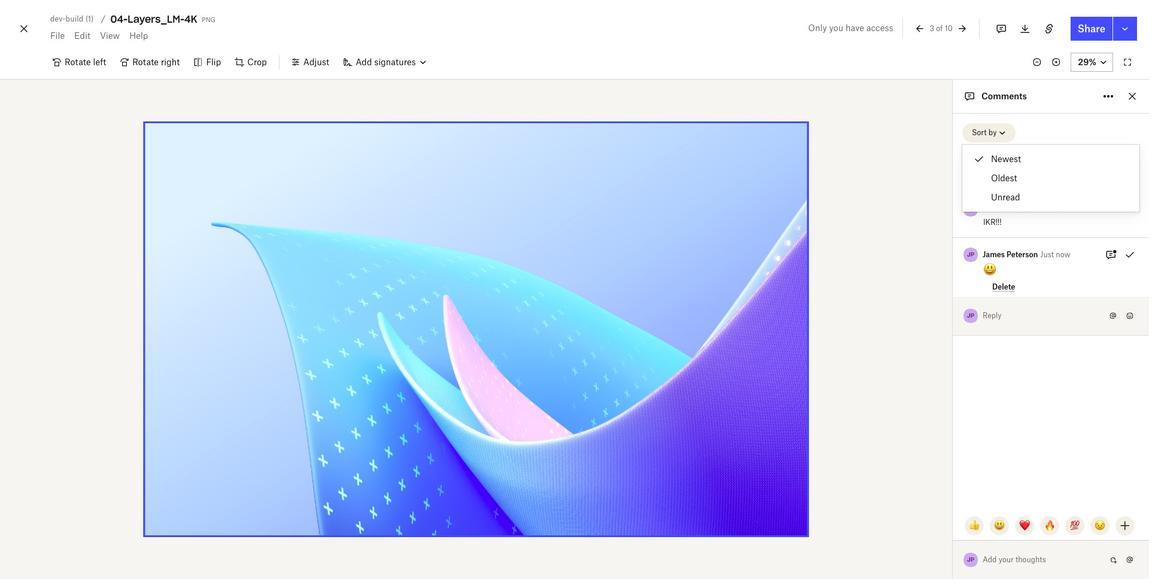 Task type: locate. For each thing, give the bounding box(es) containing it.
add left signatures
[[356, 57, 372, 67]]

rotate inside button
[[65, 57, 91, 67]]

rotate left button
[[46, 53, 113, 72]]

/
[[101, 14, 106, 24]]

0 vertical spatial 😃
[[984, 262, 997, 277]]

rotate right
[[133, 57, 180, 67]]

1 rotate from the left
[[65, 57, 91, 67]]

😣 button
[[1091, 517, 1110, 536]]

your
[[999, 556, 1014, 565]]

sort by button
[[963, 123, 1017, 143]]

layers_lm-
[[128, 13, 185, 25]]

3 of 10
[[930, 24, 953, 33]]

signatures
[[374, 57, 416, 67]]

crop
[[248, 57, 267, 67]]

❤️ button
[[1016, 517, 1035, 536]]

just
[[1041, 250, 1055, 259]]

have
[[846, 23, 865, 33]]

rotate
[[65, 57, 91, 67], [133, 57, 159, 67]]

dev-build (1) button
[[46, 12, 98, 26]]

1 vertical spatial 😃
[[995, 521, 1006, 531]]

Reply text field
[[984, 307, 1107, 326]]

left
[[93, 57, 106, 67]]

rotate left right
[[133, 57, 159, 67]]

dev-build (1)
[[50, 14, 94, 23]]

/ 04-layers_lm-4k png
[[101, 13, 216, 25]]

0 vertical spatial add
[[356, 57, 372, 67]]

newest checkbox item
[[963, 150, 1140, 169]]

1 horizontal spatial add
[[983, 556, 997, 565]]

2 rotate from the left
[[133, 57, 159, 67]]

rotate left the left at the top of page
[[65, 57, 91, 67]]

💯
[[1070, 521, 1081, 531]]

oldest
[[992, 173, 1018, 183]]

04-
[[110, 13, 128, 25]]

😃
[[984, 262, 997, 277], [995, 521, 1006, 531]]

you
[[830, 23, 844, 33]]

flip
[[206, 57, 221, 67]]

(1)
[[86, 14, 94, 23]]

❤️
[[1020, 521, 1031, 531]]

1 vertical spatial add
[[983, 556, 997, 565]]

add left your
[[983, 556, 997, 565]]

🔥 button
[[1041, 517, 1060, 536]]

4k
[[185, 13, 197, 25]]

add your thoughts image
[[984, 554, 1097, 567]]

now
[[1057, 250, 1071, 259]]

help button
[[125, 26, 153, 46]]

edit button
[[70, 26, 95, 46]]

😃 button
[[991, 517, 1010, 536]]

😃 right 👍
[[995, 521, 1006, 531]]

0 horizontal spatial add
[[356, 57, 372, 67]]

0 horizontal spatial rotate
[[65, 57, 91, 67]]

rotate right button
[[113, 53, 187, 72]]

Add your thoughts text field
[[984, 551, 1107, 570]]

flip button
[[187, 53, 228, 72]]

sort
[[973, 128, 987, 137]]

😃 down james
[[984, 262, 997, 277]]

share button
[[1071, 17, 1113, 41]]

add signatures button
[[337, 53, 433, 72]]

3
[[930, 24, 935, 33]]

add inside popup button
[[356, 57, 372, 67]]

rotate for rotate right
[[133, 57, 159, 67]]

rotate inside 'button'
[[133, 57, 159, 67]]

1 horizontal spatial rotate
[[133, 57, 159, 67]]

sort by
[[973, 128, 997, 137]]

👍 button
[[965, 517, 985, 536]]

unread
[[992, 192, 1021, 202]]

james peterson just now
[[983, 250, 1071, 259]]

add
[[356, 57, 372, 67], [983, 556, 997, 565]]

👍
[[970, 521, 980, 531]]



Task type: vqa. For each thing, say whether or not it's contained in the screenshot.
column header
no



Task type: describe. For each thing, give the bounding box(es) containing it.
29% button
[[1072, 53, 1114, 72]]

crop button
[[228, 53, 274, 72]]

only you have access
[[809, 23, 894, 33]]

reply image
[[984, 310, 1097, 323]]

file
[[50, 31, 65, 41]]

rotate left
[[65, 57, 106, 67]]

peterson
[[1007, 250, 1039, 259]]

newest
[[992, 154, 1022, 164]]

james
[[983, 250, 1006, 259]]

help
[[130, 31, 148, 41]]

dev-
[[50, 14, 66, 23]]

comments
[[982, 91, 1028, 101]]

share
[[1078, 23, 1106, 35]]

of
[[937, 24, 943, 33]]

right
[[161, 57, 180, 67]]

access
[[867, 23, 894, 33]]

view
[[100, 31, 120, 41]]

add for add your thoughts
[[983, 556, 997, 565]]

by
[[989, 128, 997, 137]]

close right sidebar image
[[1126, 89, 1140, 104]]

only
[[809, 23, 827, 33]]

adjust
[[304, 57, 329, 67]]

10
[[945, 24, 953, 33]]

add for add signatures
[[356, 57, 372, 67]]

edit
[[74, 31, 90, 41]]

close image
[[17, 19, 31, 38]]

add your thoughts
[[983, 556, 1047, 565]]

thoughts
[[1016, 556, 1047, 565]]

add signatures
[[356, 57, 416, 67]]

29%
[[1079, 57, 1097, 67]]

reply
[[983, 311, 1002, 320]]

file button
[[46, 26, 70, 46]]

adjust button
[[284, 53, 337, 72]]

build
[[66, 14, 84, 23]]

view button
[[95, 26, 125, 46]]

😃 inside button
[[995, 521, 1006, 531]]

rotate for rotate left
[[65, 57, 91, 67]]

😣
[[1095, 521, 1106, 531]]

png
[[202, 14, 216, 24]]

🔥
[[1045, 521, 1056, 531]]

💯 button
[[1066, 517, 1085, 536]]



